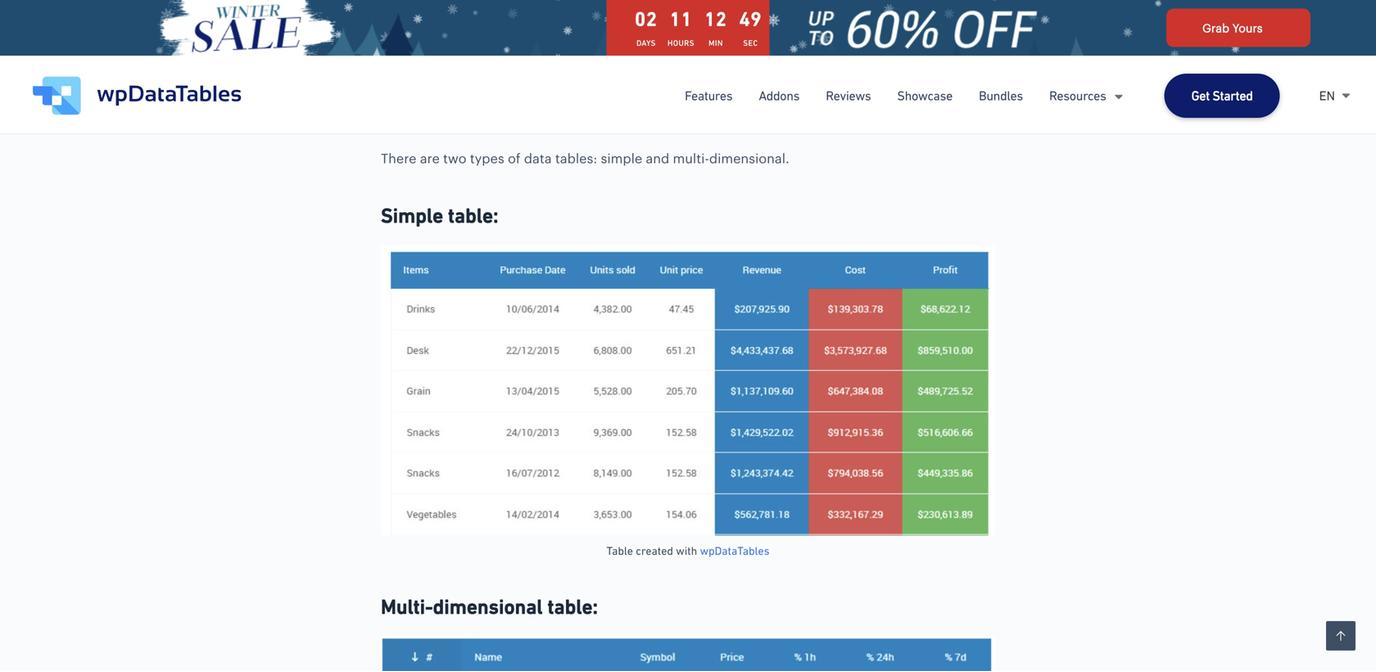 Task type: locate. For each thing, give the bounding box(es) containing it.
started
[[1213, 89, 1253, 103]]

are for two
[[420, 151, 440, 166]]

wpdatatables .
[[677, 40, 760, 55]]

different
[[523, 100, 616, 128]]

we
[[574, 40, 590, 55]]

there down "what"
[[381, 151, 417, 166]]

what are the different types of datatables?
[[381, 100, 843, 128]]

1 vertical spatial there
[[381, 151, 417, 166]]

are left the
[[441, 100, 477, 128]]

of up multi-
[[686, 100, 707, 128]]

0 horizontal spatial of
[[508, 151, 521, 166]]

reviews link
[[826, 86, 871, 106]]

wpdatatables down create at the top of page
[[677, 40, 757, 55]]

1 there from the top
[[381, 19, 414, 33]]

go to top image
[[1337, 632, 1346, 642]]

1 horizontal spatial one
[[738, 19, 759, 33]]

1 vertical spatial wpdatatables link
[[700, 545, 770, 558]]

1 vertical spatial table:
[[548, 596, 598, 619]]

0 horizontal spatial to
[[421, 40, 432, 55]]

wpdatatables link down create at the top of page
[[677, 40, 757, 55]]

showcase link
[[898, 86, 953, 106]]

1 horizontal spatial of
[[686, 100, 707, 128]]

to up days
[[635, 19, 645, 33]]

multi-dimensional table:
[[381, 596, 598, 619]]

1 vertical spatial of
[[508, 151, 521, 166]]

2 horizontal spatial and
[[803, 19, 824, 33]]

help
[[649, 19, 673, 33]]

and left multi-
[[646, 151, 670, 166]]

are left two
[[420, 151, 440, 166]]

to right comes
[[421, 40, 432, 55]]

features
[[685, 89, 733, 103]]

bundles link
[[979, 86, 1023, 106]]

0 vertical spatial there
[[381, 19, 414, 33]]

are inside there are various js and wordpress plugins to help you create one online, and microsoft excel when it comes to working locally. the one we recommend is
[[417, 19, 436, 33]]

2 vertical spatial are
[[420, 151, 440, 166]]

wpdatatables link for .
[[677, 40, 757, 55]]

simple
[[601, 151, 643, 166]]

0 vertical spatial one
[[738, 19, 759, 33]]

of
[[686, 100, 707, 128], [508, 151, 521, 166]]

create
[[699, 19, 735, 33]]

0 vertical spatial are
[[417, 19, 436, 33]]

2 there from the top
[[381, 151, 417, 166]]

get started link
[[1165, 74, 1280, 118]]

.
[[757, 40, 760, 55]]

and
[[501, 19, 522, 33], [803, 19, 824, 33], [646, 151, 670, 166]]

resources
[[1050, 88, 1107, 103]]

there
[[381, 19, 414, 33], [381, 151, 417, 166]]

1 horizontal spatial types
[[622, 100, 680, 128]]

are
[[417, 19, 436, 33], [441, 100, 477, 128], [420, 151, 440, 166]]

excel
[[883, 19, 913, 33]]

11
[[670, 8, 693, 30]]

and right js
[[501, 19, 522, 33]]

when
[[916, 19, 946, 33]]

1 horizontal spatial table:
[[548, 596, 598, 619]]

0 vertical spatial types
[[622, 100, 680, 128]]

one
[[738, 19, 759, 33], [550, 40, 571, 55]]

wpdatatables link right with
[[700, 545, 770, 558]]

days
[[637, 39, 656, 48]]

there inside there are various js and wordpress plugins to help you create one online, and microsoft excel when it comes to working locally. the one we recommend is
[[381, 19, 414, 33]]

0 horizontal spatial types
[[470, 151, 505, 166]]

table:
[[448, 204, 499, 227], [548, 596, 598, 619]]

is
[[664, 40, 674, 55]]

there up comes
[[381, 19, 414, 33]]

simple table:
[[381, 204, 499, 227]]

two
[[443, 151, 467, 166]]

features link
[[685, 86, 733, 106]]

of left data
[[508, 151, 521, 166]]

bundles
[[979, 89, 1023, 103]]

table created with wpdatatables
[[607, 545, 770, 558]]

grab yours link
[[1167, 9, 1311, 47]]

there are various js and wordpress plugins to help you create one online, and microsoft excel when it comes to working locally. the one we recommend is
[[381, 19, 957, 55]]

datatables?
[[713, 100, 843, 128]]

types up simple
[[622, 100, 680, 128]]

1 vertical spatial to
[[421, 40, 432, 55]]

0 vertical spatial wpdatatables link
[[677, 40, 757, 55]]

to
[[635, 19, 645, 33], [421, 40, 432, 55]]

simple
[[381, 204, 443, 227]]

sec
[[743, 39, 758, 48]]

wpdatatables right with
[[700, 545, 770, 558]]

1 vertical spatial are
[[441, 100, 477, 128]]

1 vertical spatial one
[[550, 40, 571, 55]]

wpdatatables link
[[677, 40, 757, 55], [700, 545, 770, 558]]

grab yours
[[1203, 21, 1263, 34]]

one left we
[[550, 40, 571, 55]]

0 vertical spatial to
[[635, 19, 645, 33]]

locally.
[[484, 40, 523, 55]]

0 vertical spatial of
[[686, 100, 707, 128]]

multi-
[[381, 596, 433, 619]]

types
[[622, 100, 680, 128], [470, 151, 505, 166]]

0 horizontal spatial table:
[[448, 204, 499, 227]]

hours
[[668, 39, 695, 48]]

50
[[740, 8, 762, 30]]

are left various
[[417, 19, 436, 33]]

types right two
[[470, 151, 505, 166]]

wpdatatables
[[677, 40, 757, 55], [700, 545, 770, 558]]

and right online,
[[803, 19, 824, 33]]

12
[[705, 8, 727, 30]]

one up "sec"
[[738, 19, 759, 33]]



Task type: vqa. For each thing, say whether or not it's contained in the screenshot.
the top There
yes



Task type: describe. For each thing, give the bounding box(es) containing it.
1 horizontal spatial to
[[635, 19, 645, 33]]

various
[[439, 19, 481, 33]]

en
[[1320, 89, 1336, 103]]

microsoft
[[827, 19, 879, 33]]

table
[[607, 545, 633, 558]]

there for there are two types of data tables: simple and multi-dimensional.
[[381, 151, 417, 166]]

created
[[636, 545, 674, 558]]

recommend
[[593, 40, 661, 55]]

tables:
[[555, 151, 598, 166]]

dimensional.
[[710, 151, 790, 166]]

working
[[435, 40, 481, 55]]

caret image
[[1115, 95, 1123, 100]]

wordpress
[[525, 19, 587, 33]]

it
[[950, 19, 957, 33]]

online,
[[762, 19, 799, 33]]

there for there are various js and wordpress plugins to help you create one online, and microsoft excel when it comes to working locally. the one we recommend is
[[381, 19, 414, 33]]

1 horizontal spatial and
[[646, 151, 670, 166]]

get started
[[1192, 89, 1253, 103]]

1 vertical spatial wpdatatables
[[700, 545, 770, 558]]

caret image
[[1342, 93, 1350, 99]]

0 vertical spatial table:
[[448, 204, 499, 227]]

addons link
[[759, 86, 800, 106]]

what
[[381, 100, 436, 128]]

reviews
[[826, 89, 871, 103]]

data
[[524, 151, 552, 166]]

0 horizontal spatial one
[[550, 40, 571, 55]]

wpdatatables link for table created with wpdatatables
[[700, 545, 770, 558]]

0 horizontal spatial and
[[501, 19, 522, 33]]

showcase
[[898, 89, 953, 103]]

plugins
[[590, 19, 631, 33]]

dimensional
[[433, 596, 543, 619]]

with
[[676, 545, 698, 558]]

min
[[709, 39, 723, 48]]

are for the
[[441, 100, 477, 128]]

comes
[[381, 40, 418, 55]]

multi-
[[673, 151, 710, 166]]

the
[[483, 100, 517, 128]]

get
[[1192, 89, 1210, 103]]

there are two types of data tables: simple and multi-dimensional.
[[381, 151, 790, 166]]

addons
[[759, 89, 800, 103]]

grab
[[1203, 21, 1230, 34]]

the
[[526, 40, 547, 55]]

js
[[484, 19, 498, 33]]

0 vertical spatial wpdatatables
[[677, 40, 757, 55]]

yours
[[1233, 21, 1263, 34]]

you
[[676, 19, 696, 33]]

02
[[635, 8, 658, 30]]

are for various
[[417, 19, 436, 33]]

wpdatatables logo image
[[33, 77, 242, 115]]

1 vertical spatial types
[[470, 151, 505, 166]]



